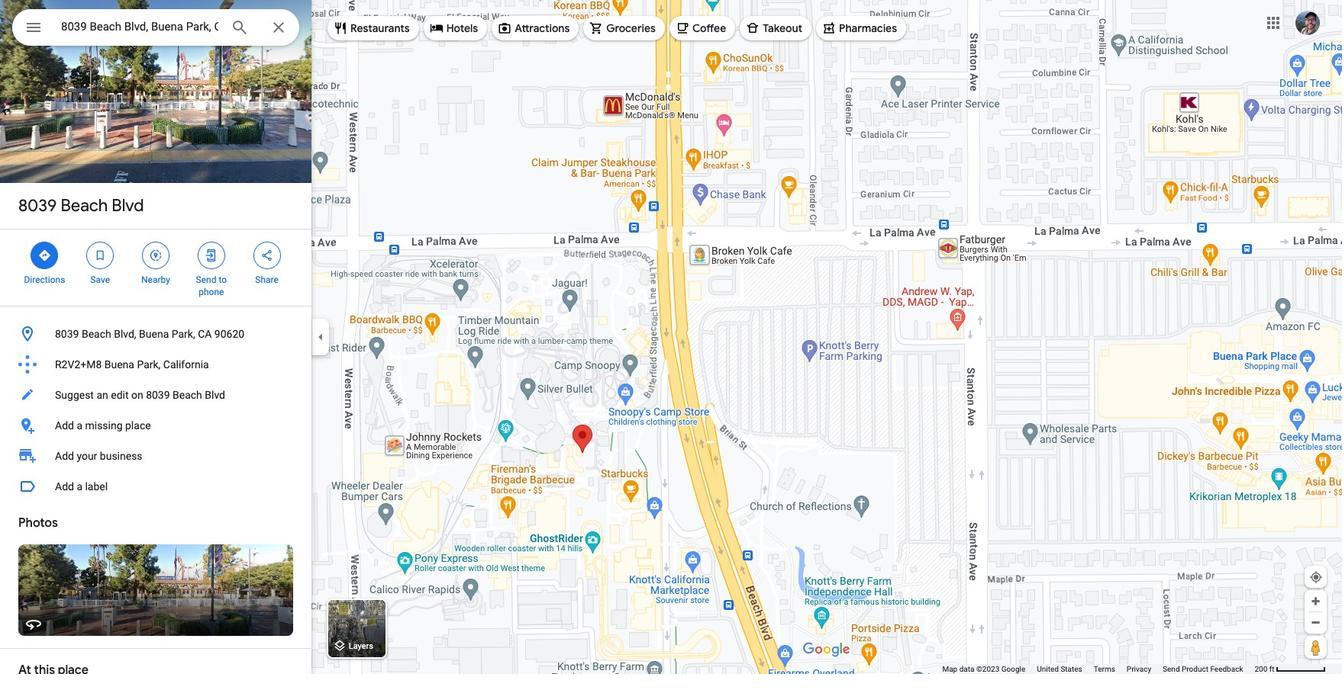 Task type: locate. For each thing, give the bounding box(es) containing it.
blvd down 'california'
[[205, 389, 225, 402]]

0 vertical spatial beach
[[61, 195, 108, 217]]

1 horizontal spatial blvd
[[205, 389, 225, 402]]

1 horizontal spatial park,
[[172, 328, 195, 340]]

buena inside button
[[104, 359, 134, 371]]

0 vertical spatial buena
[[139, 328, 169, 340]]

8039 up ""
[[18, 195, 57, 217]]

1 vertical spatial park,
[[137, 359, 161, 371]]

footer containing map data ©2023 google
[[942, 665, 1255, 675]]

1 vertical spatial send
[[1163, 666, 1180, 674]]

a left label
[[77, 481, 82, 493]]

google account: cj baylor  
(christian.baylor@adept.ai) image
[[1296, 10, 1320, 35]]

place
[[125, 420, 151, 432]]

beach left blvd,
[[82, 328, 111, 340]]

your
[[77, 450, 97, 463]]

0 horizontal spatial buena
[[104, 359, 134, 371]]

google
[[1001, 666, 1025, 674]]

add your business
[[55, 450, 142, 463]]

1 add from the top
[[55, 420, 74, 432]]

add
[[55, 420, 74, 432], [55, 450, 74, 463], [55, 481, 74, 493]]

8039 right on
[[146, 389, 170, 402]]

0 vertical spatial a
[[77, 420, 82, 432]]

zoom in image
[[1310, 596, 1321, 608]]

add inside add a label button
[[55, 481, 74, 493]]

a left "missing"
[[77, 420, 82, 432]]

actions for 8039 beach blvd region
[[0, 230, 311, 306]]

united states
[[1037, 666, 1082, 674]]

1 vertical spatial a
[[77, 481, 82, 493]]

8039 Beach Blvd, Buena Park, CA 90620 field
[[12, 9, 299, 46]]

collapse side panel image
[[312, 329, 329, 346]]

beach up ""
[[61, 195, 108, 217]]

united states button
[[1037, 665, 1082, 675]]

1 horizontal spatial send
[[1163, 666, 1180, 674]]

blvd up actions for 8039 beach blvd region
[[112, 195, 144, 217]]

beach
[[61, 195, 108, 217], [82, 328, 111, 340], [173, 389, 202, 402]]

add inside add your business link
[[55, 450, 74, 463]]

add down suggest
[[55, 420, 74, 432]]

privacy
[[1127, 666, 1151, 674]]

on
[[131, 389, 143, 402]]

0 vertical spatial blvd
[[112, 195, 144, 217]]

send left product in the right bottom of the page
[[1163, 666, 1180, 674]]

0 vertical spatial add
[[55, 420, 74, 432]]

feedback
[[1210, 666, 1243, 674]]

send inside send to phone
[[196, 275, 216, 286]]

8039 beach blvd
[[18, 195, 144, 217]]

2 add from the top
[[55, 450, 74, 463]]

2 vertical spatial add
[[55, 481, 74, 493]]

beach down 'california'
[[173, 389, 202, 402]]

a
[[77, 420, 82, 432], [77, 481, 82, 493]]

add a missing place
[[55, 420, 151, 432]]

park, down "8039 beach blvd, buena park, ca 90620"
[[137, 359, 161, 371]]

1 vertical spatial blvd
[[205, 389, 225, 402]]

attractions button
[[492, 10, 579, 47]]

california
[[163, 359, 209, 371]]

a inside button
[[77, 481, 82, 493]]

a for label
[[77, 481, 82, 493]]

1 vertical spatial beach
[[82, 328, 111, 340]]

0 horizontal spatial blvd
[[112, 195, 144, 217]]

buena
[[139, 328, 169, 340], [104, 359, 134, 371]]

buena right blvd,
[[139, 328, 169, 340]]

blvd,
[[114, 328, 136, 340]]

business
[[100, 450, 142, 463]]

add left your
[[55, 450, 74, 463]]

 button
[[12, 9, 55, 49]]

footer inside google maps "element"
[[942, 665, 1255, 675]]

a for missing
[[77, 420, 82, 432]]

200
[[1255, 666, 1268, 674]]

1 vertical spatial buena
[[104, 359, 134, 371]]

hotels button
[[423, 10, 487, 47]]

beach for blvd,
[[82, 328, 111, 340]]

beach inside 'button'
[[82, 328, 111, 340]]

takeout
[[763, 21, 802, 35]]

add a label button
[[0, 472, 311, 502]]

0 horizontal spatial send
[[196, 275, 216, 286]]

add left label
[[55, 481, 74, 493]]

footer
[[942, 665, 1255, 675]]

0 vertical spatial park,
[[172, 328, 195, 340]]

1 horizontal spatial buena
[[139, 328, 169, 340]]

8039 beach blvd, buena park, ca 90620 button
[[0, 319, 311, 350]]

0 vertical spatial 8039
[[18, 195, 57, 217]]

8039 for 8039 beach blvd, buena park, ca 90620
[[55, 328, 79, 340]]

1 vertical spatial add
[[55, 450, 74, 463]]

2 a from the top
[[77, 481, 82, 493]]

suggest
[[55, 389, 94, 402]]

blvd
[[112, 195, 144, 217], [205, 389, 225, 402]]

park,
[[172, 328, 195, 340], [137, 359, 161, 371]]

product
[[1182, 666, 1208, 674]]

8039
[[18, 195, 57, 217], [55, 328, 79, 340], [146, 389, 170, 402]]

add your business link
[[0, 441, 311, 472]]


[[149, 247, 163, 264]]

3 add from the top
[[55, 481, 74, 493]]

add for add a label
[[55, 481, 74, 493]]

8039 up r2v2+m8 at left
[[55, 328, 79, 340]]

1 vertical spatial 8039
[[55, 328, 79, 340]]


[[260, 247, 274, 264]]

add a missing place button
[[0, 411, 311, 441]]

0 vertical spatial send
[[196, 275, 216, 286]]

r2v2+m8
[[55, 359, 102, 371]]

2 vertical spatial 8039
[[146, 389, 170, 402]]

hotels
[[446, 21, 478, 35]]

label
[[85, 481, 108, 493]]

park, left ca at the left of page
[[172, 328, 195, 340]]

None field
[[61, 18, 218, 36]]

a inside button
[[77, 420, 82, 432]]

send
[[196, 275, 216, 286], [1163, 666, 1180, 674]]

buena up edit
[[104, 359, 134, 371]]

send product feedback button
[[1163, 665, 1243, 675]]

2 vertical spatial beach
[[173, 389, 202, 402]]

8039 inside 'button'
[[55, 328, 79, 340]]

share
[[255, 275, 279, 286]]

show street view coverage image
[[1305, 637, 1327, 660]]

send up phone
[[196, 275, 216, 286]]

attractions
[[515, 21, 570, 35]]

0 horizontal spatial park,
[[137, 359, 161, 371]]

send inside button
[[1163, 666, 1180, 674]]

1 a from the top
[[77, 420, 82, 432]]

restaurants button
[[328, 10, 419, 47]]

beach for blvd
[[61, 195, 108, 217]]

add inside add a missing place button
[[55, 420, 74, 432]]



Task type: vqa. For each thing, say whether or not it's contained in the screenshot.
may at top right
no



Task type: describe. For each thing, give the bounding box(es) containing it.
pharmacies button
[[816, 10, 906, 47]]

coffee button
[[669, 10, 735, 47]]

edit
[[111, 389, 129, 402]]

add a label
[[55, 481, 108, 493]]

suggest an edit on 8039 beach blvd button
[[0, 380, 311, 411]]

takeout button
[[740, 10, 812, 47]]

send for send product feedback
[[1163, 666, 1180, 674]]

photos
[[18, 516, 58, 531]]

save
[[90, 275, 110, 286]]


[[93, 247, 107, 264]]

restaurants
[[350, 21, 410, 35]]

park, inside button
[[137, 359, 161, 371]]

phone
[[199, 287, 224, 298]]

google maps element
[[0, 0, 1342, 675]]

8039 for 8039 beach blvd
[[18, 195, 57, 217]]

terms
[[1094, 666, 1115, 674]]

200 ft
[[1255, 666, 1275, 674]]

zoom out image
[[1310, 618, 1321, 629]]

r2v2+m8 buena park, california button
[[0, 350, 311, 380]]

missing
[[85, 420, 123, 432]]

90620
[[214, 328, 244, 340]]

map data ©2023 google
[[942, 666, 1025, 674]]

coffee
[[692, 21, 726, 35]]

add for add a missing place
[[55, 420, 74, 432]]

send to phone
[[196, 275, 227, 298]]

 search field
[[12, 9, 299, 49]]

directions
[[24, 275, 65, 286]]

none field inside 8039 beach blvd, buena park, ca 90620 field
[[61, 18, 218, 36]]

to
[[219, 275, 227, 286]]

send for send to phone
[[196, 275, 216, 286]]


[[204, 247, 218, 264]]

states
[[1061, 666, 1082, 674]]

data
[[959, 666, 974, 674]]

groceries button
[[583, 10, 665, 47]]

buena inside 'button'
[[139, 328, 169, 340]]


[[38, 247, 51, 264]]

ca
[[198, 328, 212, 340]]

layers
[[349, 642, 373, 652]]

8039 beach blvd main content
[[0, 0, 311, 675]]

an
[[97, 389, 108, 402]]

privacy button
[[1127, 665, 1151, 675]]

send product feedback
[[1163, 666, 1243, 674]]

200 ft button
[[1255, 666, 1326, 674]]

beach inside button
[[173, 389, 202, 402]]

suggest an edit on 8039 beach blvd
[[55, 389, 225, 402]]

add for add your business
[[55, 450, 74, 463]]

8039 beach blvd, buena park, ca 90620
[[55, 328, 244, 340]]

show your location image
[[1309, 571, 1323, 585]]

r2v2+m8 buena park, california
[[55, 359, 209, 371]]

ft
[[1269, 666, 1275, 674]]

nearby
[[141, 275, 170, 286]]

©2023
[[976, 666, 1000, 674]]

blvd inside button
[[205, 389, 225, 402]]

pharmacies
[[839, 21, 897, 35]]

8039 inside button
[[146, 389, 170, 402]]

park, inside 'button'
[[172, 328, 195, 340]]

map
[[942, 666, 957, 674]]

groceries
[[606, 21, 656, 35]]

terms button
[[1094, 665, 1115, 675]]


[[24, 17, 43, 38]]

united
[[1037, 666, 1059, 674]]



